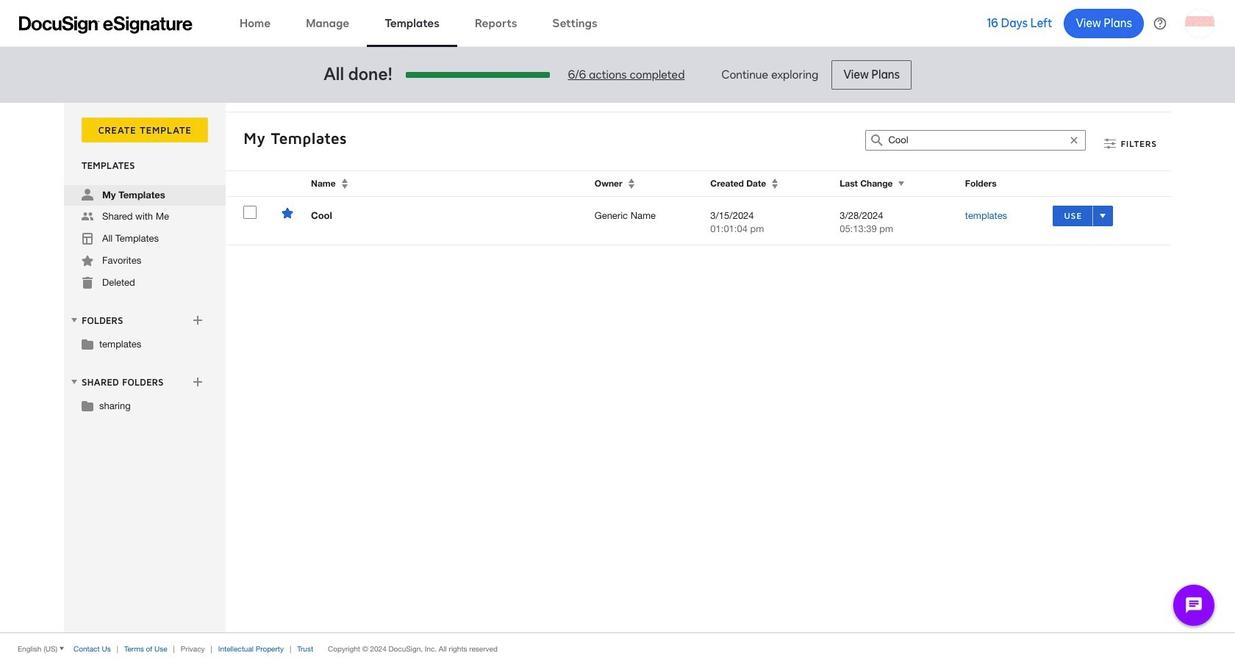 Task type: describe. For each thing, give the bounding box(es) containing it.
templates image
[[82, 233, 93, 245]]

user image
[[82, 189, 93, 201]]

folder image
[[82, 400, 93, 412]]

shared image
[[82, 211, 93, 223]]

secondary navigation region
[[64, 103, 1175, 633]]

view folders image
[[68, 315, 80, 326]]

star filled image
[[82, 255, 93, 267]]



Task type: locate. For each thing, give the bounding box(es) containing it.
trash image
[[82, 277, 93, 289]]

folder image
[[82, 338, 93, 350]]

docusign esignature image
[[19, 16, 193, 33]]

more info region
[[0, 633, 1236, 665]]

view shared folders image
[[68, 376, 80, 388]]

remove cool from favorites image
[[282, 207, 293, 219]]

Search My Templates text field
[[889, 131, 1064, 150]]

your uploaded profile image image
[[1186, 8, 1215, 38]]



Task type: vqa. For each thing, say whether or not it's contained in the screenshot.
the topmost alert image
no



